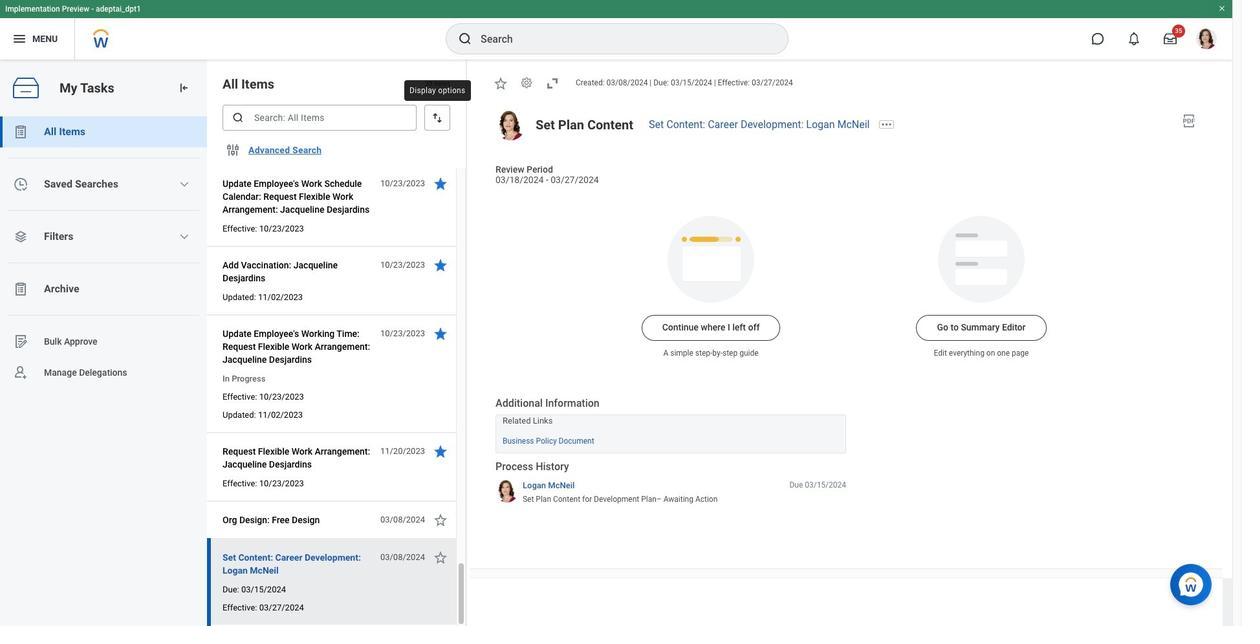 Task type: locate. For each thing, give the bounding box(es) containing it.
notifications large image
[[1128, 32, 1141, 45]]

sort image
[[431, 111, 444, 124]]

clipboard image
[[13, 281, 28, 297]]

banner
[[0, 0, 1233, 60]]

tooltip
[[400, 76, 475, 105]]

search image
[[232, 111, 245, 124]]

star image
[[493, 76, 509, 91], [433, 176, 448, 192], [433, 258, 448, 273], [433, 326, 448, 342], [433, 444, 448, 459]]

Search Workday  search field
[[481, 25, 762, 53]]

1 vertical spatial star image
[[433, 550, 448, 565]]

transformation import image
[[177, 82, 190, 94]]

list
[[0, 116, 207, 388]]

Search: All Items text field
[[223, 105, 417, 131]]

view printable version (pdf) image
[[1181, 113, 1197, 129]]

search image
[[457, 31, 473, 47]]

clipboard image
[[13, 124, 28, 140]]

chevron down image
[[179, 179, 190, 190]]

gear image
[[520, 77, 533, 90]]

inbox large image
[[1164, 32, 1177, 45]]

1 star image from the top
[[433, 512, 448, 528]]

profile logan mcneil image
[[1196, 28, 1217, 52]]

star image
[[433, 512, 448, 528], [433, 550, 448, 565]]

perspective image
[[13, 229, 28, 245]]

0 vertical spatial star image
[[433, 512, 448, 528]]

justify image
[[12, 31, 27, 47]]

fullscreen image
[[545, 76, 560, 91]]



Task type: vqa. For each thing, say whether or not it's contained in the screenshot.
TARGET HOURS FOR THE YEAR
no



Task type: describe. For each thing, give the bounding box(es) containing it.
2 star image from the top
[[433, 550, 448, 565]]

configure image
[[225, 142, 241, 158]]

rename image
[[13, 334, 28, 349]]

process history region
[[496, 460, 846, 509]]

additional information region
[[496, 396, 846, 453]]

chevron down image
[[179, 232, 190, 242]]

user plus image
[[13, 365, 28, 380]]

item list element
[[207, 0, 467, 626]]

close environment banner image
[[1218, 5, 1226, 12]]

clock check image
[[13, 177, 28, 192]]

employee's photo (logan mcneil) image
[[496, 111, 525, 140]]



